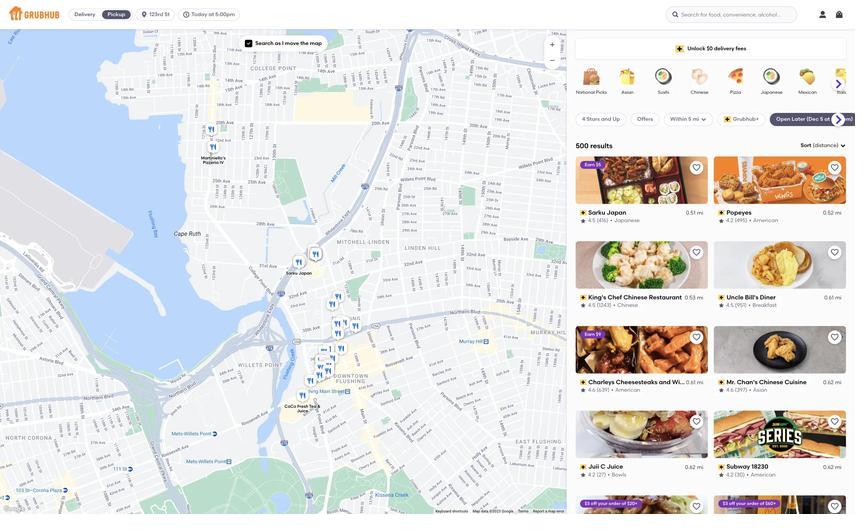 Task type: vqa. For each thing, say whether or not it's contained in the screenshot.
Amazon Prime Deal Link
no



Task type: locate. For each thing, give the bounding box(es) containing it.
0 vertical spatial grubhub plus flag logo image
[[676, 45, 685, 52]]

cuisine
[[785, 379, 807, 386]]

1 horizontal spatial asian
[[753, 387, 768, 394]]

1 off from the left
[[591, 502, 597, 507]]

cheesesteaks
[[616, 379, 658, 386]]

1 horizontal spatial map
[[548, 510, 556, 514]]

0 horizontal spatial sarku
[[286, 271, 298, 276]]

pizza
[[730, 90, 741, 95]]

mr. chan's chinese cuisine image
[[308, 246, 323, 263]]

save this restaurant image for earn $5
[[692, 163, 701, 172]]

4.6 (397)
[[727, 387, 748, 394]]

• asian
[[749, 387, 768, 394]]

chinese image
[[687, 68, 713, 85]]

delivery
[[714, 45, 735, 52]]

old guy burger image
[[334, 341, 349, 358]]

open
[[776, 116, 791, 123]]

• for charleys cheesesteaks and wings
[[612, 387, 614, 394]]

0.51 mi
[[686, 210, 704, 216]]

(dec
[[807, 116, 819, 123]]

off for $3 off your order of $60+
[[729, 502, 735, 507]]

• down chef
[[614, 303, 616, 309]]

mr. chan's chinese cuisine logo image
[[714, 326, 846, 374]]

1 4.6 from the left
[[588, 387, 596, 394]]

c
[[601, 464, 606, 471]]

1 vertical spatial sarku japan
[[286, 271, 312, 276]]

martiniello's pizzeria iv image
[[206, 140, 221, 156]]

1 horizontal spatial and
[[659, 379, 671, 386]]

juice left tea
[[297, 409, 308, 414]]

your down (30)
[[736, 502, 746, 507]]

• right (27)
[[608, 472, 610, 479]]

1 horizontal spatial 5
[[820, 116, 824, 123]]

a
[[545, 510, 547, 514]]

save this restaurant image
[[692, 163, 701, 172], [692, 333, 701, 342], [831, 333, 840, 342], [692, 418, 701, 427], [831, 503, 840, 512]]

main navigation navigation
[[0, 0, 855, 29]]

mi
[[693, 116, 699, 123], [697, 210, 704, 216], [836, 210, 842, 216], [697, 295, 704, 301], [836, 295, 842, 301], [697, 380, 704, 386], [836, 380, 842, 386], [697, 465, 704, 471], [836, 465, 842, 471]]

0 vertical spatial 0.61
[[825, 295, 834, 301]]

1 order from the left
[[609, 502, 621, 507]]

american
[[753, 218, 778, 224], [616, 387, 641, 394], [751, 472, 776, 479]]

wings
[[672, 379, 691, 386]]

1 horizontal spatial sarku
[[589, 209, 606, 216]]

• american down cheesesteaks
[[612, 387, 641, 394]]

maxi's noodle image
[[325, 351, 340, 368]]

• american down 18230
[[747, 472, 776, 479]]

american for charleys cheesesteaks and wings
[[616, 387, 641, 394]]

mexican image
[[795, 68, 821, 85]]

4
[[582, 116, 586, 123]]

0 horizontal spatial 4.6
[[588, 387, 596, 394]]

juice up • bowls
[[607, 464, 623, 471]]

of left $20+
[[622, 502, 626, 507]]

2 earn from the top
[[585, 332, 595, 337]]

1 vertical spatial 0.61 mi
[[686, 380, 704, 386]]

1 of from the left
[[622, 502, 626, 507]]

4.6
[[588, 387, 596, 394], [727, 387, 734, 394]]

japan
[[607, 209, 626, 216], [298, 271, 312, 276]]

0.62 mi for chinese
[[824, 380, 842, 386]]

1 earn from the top
[[585, 162, 595, 167]]

2 your from the left
[[736, 502, 746, 507]]

star icon image for sarku japan
[[580, 218, 586, 224]]

0 vertical spatial juice
[[297, 409, 308, 414]]

0 vertical spatial american
[[753, 218, 778, 224]]

earn left $5
[[585, 162, 595, 167]]

sarku down popeyes image at the left of the page
[[286, 271, 298, 276]]

4.2 left (30)
[[727, 472, 734, 479]]

(27)
[[597, 472, 606, 479]]

juii c juice logo image
[[576, 411, 708, 459]]

off down 4.2 (27) at bottom right
[[591, 502, 597, 507]]

mr.
[[727, 379, 736, 386]]

sarku japan up "(416)"
[[589, 209, 626, 216]]

of left $60+
[[760, 502, 765, 507]]

1 vertical spatial map
[[548, 510, 556, 514]]

$3 down 4.2 (30)
[[723, 502, 728, 507]]

shortcuts
[[452, 510, 468, 514]]

(
[[813, 142, 815, 149]]

artisan image
[[330, 317, 345, 333]]

star icon image left 4.5 (951)
[[719, 303, 725, 309]]

0 horizontal spatial svg image
[[183, 11, 190, 18]]

1 vertical spatial japanese
[[614, 218, 640, 224]]

today at 5:00pm
[[192, 11, 235, 18]]

coco hotpot 皇椰鸡 image
[[318, 354, 333, 371]]

4.2 down juii
[[588, 472, 596, 479]]

star icon image for king's chef chinese restaurant
[[580, 303, 586, 309]]

0 vertical spatial and
[[601, 116, 612, 123]]

0 horizontal spatial juice
[[297, 409, 308, 414]]

1 horizontal spatial off
[[729, 502, 735, 507]]

sort
[[801, 142, 812, 149]]

0.52
[[823, 210, 834, 216]]

2 4.6 from the left
[[727, 387, 734, 394]]

1 horizontal spatial 4.6
[[727, 387, 734, 394]]

the
[[300, 40, 309, 47]]

save this restaurant image for $3 off your order of $60+
[[831, 503, 840, 512]]

• for juii c juice
[[608, 472, 610, 479]]

grubhub plus flag logo image left 'unlock'
[[676, 45, 685, 52]]

1 horizontal spatial grubhub plus flag logo image
[[724, 117, 732, 123]]

1 vertical spatial • american
[[612, 387, 641, 394]]

subway
[[727, 464, 750, 471]]

4.5 (416)
[[588, 218, 609, 224]]

your for $3 off your order of $60+
[[736, 502, 746, 507]]

earn left $9
[[585, 332, 595, 337]]

4.6 down mr.
[[727, 387, 734, 394]]

order left $20+
[[609, 502, 621, 507]]

mi for chan's
[[836, 380, 842, 386]]

star icon image for subway 18230
[[719, 473, 725, 479]]

map right a
[[548, 510, 556, 514]]

0 horizontal spatial of
[[622, 502, 626, 507]]

$3 off your order of $60+
[[723, 502, 776, 507]]

yoi sushi image
[[312, 368, 327, 385]]

四四南村 four four south village taipei beef noodles image
[[320, 358, 335, 374]]

2 $3 from the left
[[723, 502, 728, 507]]

1 horizontal spatial japanese
[[761, 90, 783, 95]]

earn $9
[[585, 332, 601, 337]]

1 vertical spatial and
[[659, 379, 671, 386]]

0.62
[[824, 380, 834, 386], [685, 465, 696, 471], [824, 465, 834, 471]]

1 horizontal spatial svg image
[[672, 11, 680, 18]]

king's chef chinese restaurant logo image
[[576, 241, 708, 289]]

1 vertical spatial asian
[[753, 387, 768, 394]]

i
[[282, 40, 284, 47]]

report a map error
[[533, 510, 565, 514]]

5 right (dec at the top right of page
[[820, 116, 824, 123]]

4.6 for charleys cheesesteaks and wings
[[588, 387, 596, 394]]

and left wings
[[659, 379, 671, 386]]

keyboard shortcuts button
[[436, 509, 468, 515]]

0 horizontal spatial japanese
[[614, 218, 640, 224]]

0 vertical spatial 0.61 mi
[[825, 295, 842, 301]]

subscription pass image for sarku japan
[[580, 210, 587, 216]]

0 horizontal spatial grubhub plus flag logo image
[[676, 45, 685, 52]]

$9
[[596, 332, 601, 337]]

star icon image left "4.2 (495)"
[[719, 218, 725, 224]]

0 vertical spatial • american
[[749, 218, 778, 224]]

save this restaurant image
[[831, 163, 840, 172], [692, 248, 701, 257], [831, 248, 840, 257], [831, 418, 840, 427], [692, 503, 701, 512]]

juii c juice image
[[308, 247, 323, 264]]

japanese image
[[759, 68, 785, 85]]

your down (27)
[[598, 502, 608, 507]]

and
[[601, 116, 612, 123], [659, 379, 671, 386]]

teriyaki one image
[[309, 246, 324, 263]]

1 horizontal spatial 0.61 mi
[[825, 295, 842, 301]]

mi for chef
[[697, 295, 704, 301]]

american for subway 18230
[[751, 472, 776, 479]]

japan down popeyes image at the left of the page
[[298, 271, 312, 276]]

4.5 down king's
[[588, 303, 596, 309]]

2 order from the left
[[747, 502, 759, 507]]

subway 18230 image
[[308, 247, 323, 264]]

1 vertical spatial at
[[825, 116, 830, 123]]

unlock
[[688, 45, 706, 52]]

at right (dec at the top right of page
[[825, 116, 830, 123]]

•
[[610, 218, 612, 224], [749, 218, 752, 224], [614, 303, 616, 309], [749, 303, 751, 309], [612, 387, 614, 394], [749, 387, 752, 394], [608, 472, 610, 479], [747, 472, 749, 479]]

• right (30)
[[747, 472, 749, 479]]

at right today
[[209, 11, 214, 18]]

2 vertical spatial • american
[[747, 472, 776, 479]]

japan up • japanese
[[607, 209, 626, 216]]

1 vertical spatial japan
[[298, 271, 312, 276]]

4.2
[[727, 218, 734, 224], [588, 472, 596, 479], [727, 472, 734, 479]]

sarku up 4.5 (416)
[[589, 209, 606, 216]]

0 horizontal spatial your
[[598, 502, 608, 507]]

off for $3 off your order of $20+
[[591, 502, 597, 507]]

asian down asian image
[[622, 90, 634, 95]]

• down 'uncle bill's diner' at right bottom
[[749, 303, 751, 309]]

the alley image
[[319, 356, 335, 373]]

• american right (495)
[[749, 218, 778, 224]]

• breakfast
[[749, 303, 777, 309]]

1 horizontal spatial of
[[760, 502, 765, 507]]

japanese down japanese image
[[761, 90, 783, 95]]

0.61
[[825, 295, 834, 301], [686, 380, 696, 386]]

0 horizontal spatial 0.61
[[686, 380, 696, 386]]

0 vertical spatial map
[[310, 40, 322, 47]]

none field containing sort
[[801, 142, 846, 150]]

coco
[[284, 405, 296, 410]]

sarku japan logo image
[[576, 157, 708, 204]]

1 horizontal spatial $3
[[723, 502, 728, 507]]

Search for food, convenience, alcohol... search field
[[666, 6, 798, 23]]

1 vertical spatial earn
[[585, 332, 595, 337]]

magna restaurant image
[[334, 314, 349, 331]]

earn
[[585, 162, 595, 167], [585, 332, 595, 337]]

offers
[[638, 116, 653, 123]]

star icon image left 4.2 (30)
[[719, 473, 725, 479]]

1 $3 from the left
[[585, 502, 590, 507]]

1 vertical spatial 0.61
[[686, 380, 696, 386]]

2 5 from the left
[[820, 116, 824, 123]]

sarku japan down popeyes image at the left of the page
[[286, 271, 312, 276]]

earn for sarku
[[585, 162, 595, 167]]

yin ji chang fen flushing image
[[321, 358, 336, 375]]

mi for 18230
[[836, 465, 842, 471]]

asian
[[622, 90, 634, 95], [753, 387, 768, 394]]

keyboard shortcuts
[[436, 510, 468, 514]]

0 vertical spatial japan
[[607, 209, 626, 216]]

uncle bill's diner image
[[306, 246, 321, 263]]

unlock $0 delivery fees
[[688, 45, 747, 52]]

1 horizontal spatial 0.61
[[825, 295, 834, 301]]

(397)
[[735, 387, 748, 394]]

1 vertical spatial grubhub plus flag logo image
[[724, 117, 732, 123]]

sarku japan image
[[291, 255, 306, 272]]

2 off from the left
[[729, 502, 735, 507]]

charleys cheesesteaks and wings
[[589, 379, 691, 386]]

• right "(416)"
[[610, 218, 612, 224]]

report
[[533, 510, 544, 514]]

1 horizontal spatial order
[[747, 502, 759, 507]]

sarku inside map region
[[286, 271, 298, 276]]

• right (495)
[[749, 218, 752, 224]]

star icon image left 4.5 (416)
[[580, 218, 586, 224]]

$3 for $3 off your order of $20+
[[585, 502, 590, 507]]

1 horizontal spatial your
[[736, 502, 746, 507]]

cruncheese hot dog image
[[313, 353, 329, 370]]

chinese
[[691, 90, 709, 95], [624, 294, 648, 301], [617, 303, 638, 309], [759, 379, 783, 386]]

• for king's chef chinese restaurant
[[614, 303, 616, 309]]

stars
[[587, 116, 600, 123]]

1 vertical spatial american
[[616, 387, 641, 394]]

0 vertical spatial sarku
[[589, 209, 606, 216]]

0.53
[[685, 295, 696, 301]]

asian image
[[615, 68, 641, 85]]

0.62 for juice
[[685, 465, 696, 471]]

0 horizontal spatial japan
[[298, 271, 312, 276]]

and left up
[[601, 116, 612, 123]]

4.6 left (639)
[[588, 387, 596, 394]]

star icon image for popeyes
[[719, 218, 725, 224]]

• right (639)
[[612, 387, 614, 394]]

plus icon image
[[549, 41, 556, 48]]

1 horizontal spatial sarku japan
[[589, 209, 626, 216]]

0 horizontal spatial 0.61 mi
[[686, 380, 704, 386]]

minus icon image
[[549, 57, 556, 64]]

crown one restaurant image
[[331, 290, 346, 306]]

(951)
[[735, 303, 747, 309]]

charleys cheesesteaks and wings logo image
[[576, 326, 708, 374]]

• down chan's
[[749, 387, 752, 394]]

star icon image left 4.6 (397) on the right bottom
[[719, 388, 725, 394]]

american down cheesesteaks
[[616, 387, 641, 394]]

0 horizontal spatial and
[[601, 116, 612, 123]]

subscription pass image for subway 18230
[[719, 465, 725, 470]]

grubhub plus flag logo image left 'grubhub+'
[[724, 117, 732, 123]]

1 horizontal spatial at
[[825, 116, 830, 123]]

sarku
[[589, 209, 606, 216], [286, 271, 298, 276]]

1 your from the left
[[598, 502, 608, 507]]

star icon image left 4.6 (639)
[[580, 388, 586, 394]]

star icon image
[[580, 218, 586, 224], [719, 218, 725, 224], [580, 303, 586, 309], [719, 303, 725, 309], [580, 388, 586, 394], [719, 388, 725, 394], [580, 473, 586, 479], [719, 473, 725, 479]]

star icon image for charleys cheesesteaks and wings
[[580, 388, 586, 394]]

subscription pass image for popeyes
[[719, 210, 725, 216]]

0 horizontal spatial at
[[209, 11, 214, 18]]

svg image inside 123rd st button
[[141, 11, 148, 18]]

None field
[[801, 142, 846, 150]]

4.5 left "(416)"
[[588, 218, 596, 224]]

0 vertical spatial earn
[[585, 162, 595, 167]]

$3 down 4.2 (27) at bottom right
[[585, 502, 590, 507]]

• for mr. chan's chinese cuisine
[[749, 387, 752, 394]]

• american for popeyes
[[749, 218, 778, 224]]

star icon image down subscription pass icon at the right
[[580, 303, 586, 309]]

0.62 mi for juice
[[685, 465, 704, 471]]

map data ©2023 google
[[473, 510, 514, 514]]

search
[[255, 40, 274, 47]]

0 horizontal spatial off
[[591, 502, 597, 507]]

american down 18230
[[751, 472, 776, 479]]

(639)
[[597, 387, 610, 394]]

$3 for $3 off your order of $60+
[[723, 502, 728, 507]]

red house restaurant小红楼 image
[[316, 344, 332, 361]]

• american for charleys cheesesteaks and wings
[[612, 387, 641, 394]]

star icon image left 4.2 (27) at bottom right
[[580, 473, 586, 479]]

map right the the
[[310, 40, 322, 47]]

0.53 mi
[[685, 295, 704, 301]]

0 vertical spatial at
[[209, 11, 214, 18]]

juice inside coco fresh tea & juice
[[297, 409, 308, 414]]

pizzeria
[[203, 161, 219, 165]]

svg image
[[183, 11, 190, 18], [672, 11, 680, 18], [701, 117, 707, 123]]

and for cheesesteaks
[[659, 379, 671, 386]]

diner
[[760, 294, 776, 301]]

0 horizontal spatial asian
[[622, 90, 634, 95]]

4.2 for popeyes
[[727, 218, 734, 224]]

0 horizontal spatial sarku japan
[[286, 271, 312, 276]]

off down 4.2 (30)
[[729, 502, 735, 507]]

1 vertical spatial juice
[[607, 464, 623, 471]]

• for subway 18230
[[747, 472, 749, 479]]

4.5 (951)
[[727, 303, 747, 309]]

earn for charleys
[[585, 332, 595, 337]]

2 of from the left
[[760, 502, 765, 507]]

order left $60+
[[747, 502, 759, 507]]

uncle
[[727, 294, 744, 301]]

0 horizontal spatial $3
[[585, 502, 590, 507]]

teriyaki one logo image
[[576, 496, 708, 515]]

subscription pass image for charleys cheesesteaks and wings
[[580, 380, 587, 385]]

report a map error link
[[533, 510, 565, 514]]

uncle bill's diner logo image
[[714, 241, 846, 289]]

american for popeyes
[[753, 218, 778, 224]]

0 horizontal spatial 5
[[689, 116, 692, 123]]

2 vertical spatial american
[[751, 472, 776, 479]]

salute- revolving sushi image
[[303, 374, 318, 390]]

subscription pass image
[[580, 210, 587, 216], [719, 210, 725, 216], [719, 295, 725, 301], [580, 380, 587, 385], [719, 380, 725, 385], [580, 465, 587, 470], [719, 465, 725, 470]]

chinese up • asian
[[759, 379, 783, 386]]

japanese right "(416)"
[[614, 218, 640, 224]]

and for stars
[[601, 116, 612, 123]]

mi for c
[[697, 465, 704, 471]]

svg image
[[819, 10, 828, 19], [835, 10, 844, 19], [141, 11, 148, 18], [246, 41, 251, 46], [840, 143, 846, 149]]

4.5 down uncle
[[727, 303, 734, 309]]

1 vertical spatial sarku
[[286, 271, 298, 276]]

grubhub+
[[733, 116, 759, 123]]

123rd
[[150, 11, 163, 18]]

american right (495)
[[753, 218, 778, 224]]

4.2 left (495)
[[727, 218, 734, 224]]

asian down mr. chan's chinese cuisine
[[753, 387, 768, 394]]

fees
[[736, 45, 747, 52]]

0 horizontal spatial order
[[609, 502, 621, 507]]

5 right within
[[689, 116, 692, 123]]

order
[[609, 502, 621, 507], [747, 502, 759, 507]]

your
[[598, 502, 608, 507], [736, 502, 746, 507]]

0.61 mi for uncle bill's diner
[[825, 295, 842, 301]]

0 vertical spatial asian
[[622, 90, 634, 95]]

• for sarku japan
[[610, 218, 612, 224]]

grubhub plus flag logo image
[[676, 45, 685, 52], [724, 117, 732, 123]]



Task type: describe. For each thing, give the bounding box(es) containing it.
0 vertical spatial japanese
[[761, 90, 783, 95]]

(495)
[[735, 218, 748, 224]]

italian image
[[831, 68, 855, 85]]

• japanese
[[610, 218, 640, 224]]

0.61 mi for charleys cheesesteaks and wings
[[686, 380, 704, 386]]

iv
[[220, 161, 224, 165]]

save this restaurant image for earn $9
[[692, 333, 701, 342]]

svg image inside today at 5:00pm button
[[183, 11, 190, 18]]

4.2 for juii c juice
[[588, 472, 596, 479]]

results
[[591, 141, 613, 150]]

• bowls
[[608, 472, 627, 479]]

national picks
[[576, 90, 607, 95]]

within 5 mi
[[671, 116, 699, 123]]

terms
[[518, 510, 529, 514]]

0.52 mi
[[823, 210, 842, 216]]

save this restaurant image for popeyes
[[831, 163, 840, 172]]

of for $20+
[[622, 502, 626, 507]]

juii
[[589, 464, 599, 471]]

mi for japan
[[697, 210, 704, 216]]

5:00pm
[[215, 11, 235, 18]]

0.51
[[686, 210, 696, 216]]

• for popeyes
[[749, 218, 752, 224]]

national picks image
[[579, 68, 605, 85]]

zou's image
[[321, 359, 336, 375]]

&
[[317, 405, 320, 410]]

picks
[[596, 90, 607, 95]]

• american for subway 18230
[[747, 472, 776, 479]]

mi for cheesesteaks
[[697, 380, 704, 386]]

$20+
[[627, 502, 638, 507]]

4 stars and up
[[582, 116, 620, 123]]

error
[[557, 510, 565, 514]]

chinese up • chinese
[[624, 294, 648, 301]]

juii c juice
[[589, 464, 623, 471]]

mr. chan's chinese cuisine
[[727, 379, 807, 386]]

at inside button
[[209, 11, 214, 18]]

4.2 (27)
[[588, 472, 606, 479]]

1 5 from the left
[[689, 116, 692, 123]]

500
[[576, 141, 589, 150]]

500 results
[[576, 141, 613, 150]]

$0
[[707, 45, 713, 52]]

subway 18230 logo image
[[714, 411, 846, 459]]

subscription pass image for juii c juice
[[580, 465, 587, 470]]

• for uncle bill's diner
[[749, 303, 751, 309]]

leivine wine & spirits logo image
[[714, 496, 846, 515]]

0.61 for uncle bill's diner
[[825, 295, 834, 301]]

save this restaurant image for subway 18230
[[831, 418, 840, 427]]

sushi
[[658, 90, 669, 95]]

map region
[[0, 0, 656, 515]]

1 horizontal spatial juice
[[607, 464, 623, 471]]

keyboard
[[436, 510, 451, 514]]

distance
[[815, 142, 837, 149]]

0.62 for chinese
[[824, 380, 834, 386]]

later
[[792, 116, 806, 123]]

sing choi kee image
[[313, 353, 329, 370]]

star icon image for uncle bill's diner
[[719, 303, 725, 309]]

delivery button
[[69, 9, 101, 21]]

©2023
[[490, 510, 501, 514]]

zaab zaab image
[[313, 361, 328, 377]]

grubhub plus flag logo image for grubhub+
[[724, 117, 732, 123]]

sort ( distance )
[[801, 142, 839, 149]]

data
[[481, 510, 489, 514]]

0 vertical spatial sarku japan
[[589, 209, 626, 216]]

chinese bistro 一品青禾 image
[[321, 364, 336, 381]]

as
[[275, 40, 281, 47]]

bowls
[[612, 472, 627, 479]]

save this restaurant image for uncle bill's diner
[[831, 248, 840, 257]]

• chinese
[[614, 303, 638, 309]]

4.2 (30)
[[727, 472, 745, 479]]

search as i move the map
[[255, 40, 322, 47]]

4.6 (639)
[[588, 387, 610, 394]]

$60+
[[766, 502, 776, 507]]

earn $5
[[585, 162, 601, 167]]

restaurant
[[649, 294, 682, 301]]

order for $20+
[[609, 502, 621, 507]]

$5
[[596, 162, 601, 167]]

leivine wine & spirits image
[[325, 297, 340, 314]]

coco fresh tea & juice
[[284, 405, 320, 414]]

breakfast
[[753, 303, 777, 309]]

charleys
[[589, 379, 615, 386]]

your for $3 off your order of $20+
[[598, 502, 608, 507]]

4.5 for uncle bill's diner
[[727, 303, 734, 309]]

neel deli image
[[336, 316, 351, 332]]

chan's
[[737, 379, 758, 386]]

subscription pass image
[[580, 295, 587, 301]]

grubhub plus flag logo image for unlock $0 delivery fees
[[676, 45, 685, 52]]

(416)
[[597, 218, 609, 224]]

pizza image
[[723, 68, 749, 85]]

$3 off your order of $20+
[[585, 502, 638, 507]]

mi for bill's
[[836, 295, 842, 301]]

martiniello's pizzeria iv
[[201, 156, 226, 165]]

popeyes logo image
[[714, 157, 846, 204]]

(30)
[[735, 472, 745, 479]]

japan inside map region
[[298, 271, 312, 276]]

4.5 for sarku japan
[[588, 218, 596, 224]]

4.2 (495)
[[727, 218, 748, 224]]

terms link
[[518, 510, 529, 514]]

5:00pm)
[[832, 116, 853, 123]]

kulu desserts image
[[317, 350, 332, 367]]

coco fresh tea & juice image
[[295, 388, 310, 405]]

move
[[285, 40, 299, 47]]

)
[[837, 142, 839, 149]]

hunan cafe image
[[348, 319, 363, 335]]

within
[[671, 116, 687, 123]]

prince tea house image
[[321, 342, 336, 358]]

google image
[[2, 505, 27, 515]]

delivery
[[75, 11, 95, 18]]

subscription pass image for uncle bill's diner
[[719, 295, 725, 301]]

1 horizontal spatial japan
[[607, 209, 626, 216]]

mexican
[[799, 90, 817, 95]]

king's
[[589, 294, 606, 301]]

star icon image for juii c juice
[[580, 473, 586, 479]]

map
[[473, 510, 480, 514]]

martiniello's
[[201, 156, 226, 161]]

today at 5:00pm button
[[178, 9, 243, 21]]

order for $60+
[[747, 502, 759, 507]]

sushi image
[[651, 68, 677, 85]]

tea
[[309, 405, 316, 410]]

123rd st button
[[136, 9, 178, 21]]

subscription pass image for mr. chan's chinese cuisine
[[719, 380, 725, 385]]

star icon image for mr. chan's chinese cuisine
[[719, 388, 725, 394]]

popeyes image
[[292, 254, 307, 271]]

chinese down king's chef chinese restaurant
[[617, 303, 638, 309]]

of for $60+
[[760, 502, 765, 507]]

18230
[[752, 464, 769, 471]]

0 horizontal spatial map
[[310, 40, 322, 47]]

italian
[[837, 90, 851, 95]]

popeyes
[[727, 209, 752, 216]]

2 horizontal spatial svg image
[[701, 117, 707, 123]]

king's chef chinese restaurant image
[[293, 253, 308, 269]]

0.61 for charleys cheesesteaks and wings
[[686, 380, 696, 386]]

crispy burger image
[[330, 326, 345, 343]]

national
[[576, 90, 595, 95]]

charleys cheesesteaks and wings image
[[306, 243, 321, 259]]

soft swerve ice cream image
[[316, 352, 332, 369]]

save this restaurant image for king's chef chinese restaurant
[[692, 248, 701, 257]]

4.2 for subway 18230
[[727, 472, 734, 479]]

4.6 for mr. chan's chinese cuisine
[[727, 387, 734, 394]]

bill's
[[745, 294, 759, 301]]

4.5 for king's chef chinese restaurant
[[588, 303, 596, 309]]

sarku japan inside map region
[[286, 271, 312, 276]]

el vincentino image
[[204, 122, 219, 139]]

fresh
[[297, 405, 308, 410]]

chinese down the chinese image
[[691, 90, 709, 95]]



